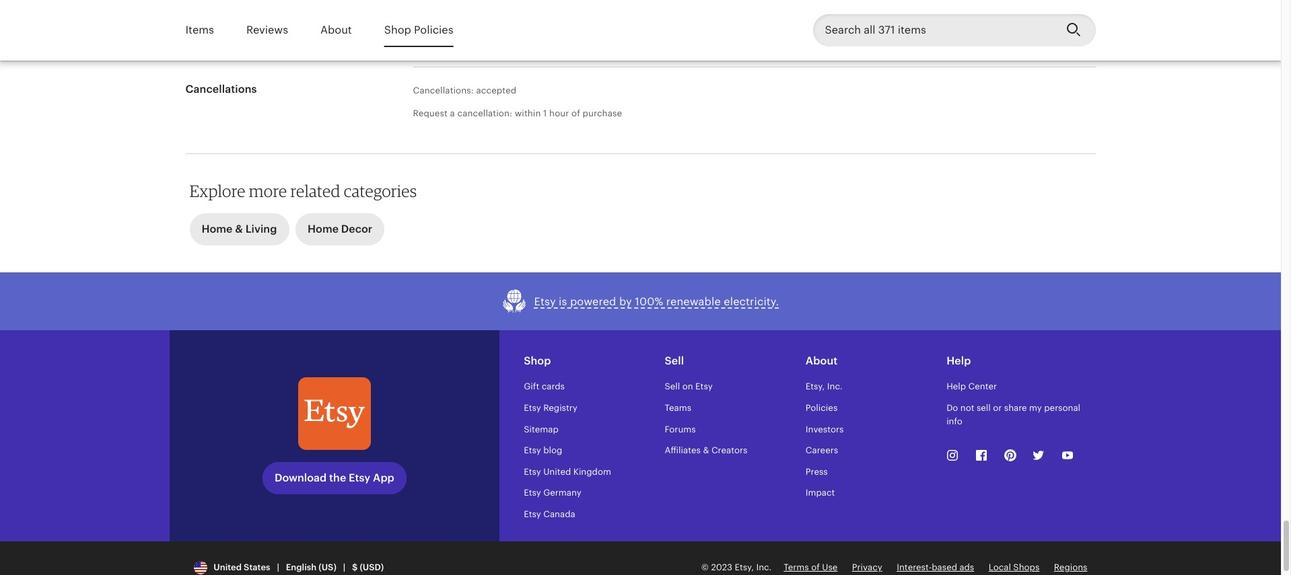 Task type: describe. For each thing, give the bounding box(es) containing it.
shops
[[639, 4, 666, 15]]

home decor
[[308, 223, 372, 236]]

affiliates & creators
[[665, 446, 747, 456]]

more
[[249, 181, 287, 202]]

terms of use link
[[784, 563, 838, 573]]

information
[[528, 4, 580, 15]]

reviews
[[246, 23, 288, 36]]

etsy is powered by 100% renewable electricity. button
[[502, 289, 779, 315]]

teams link
[[665, 403, 691, 413]]

sitemap
[[524, 424, 558, 435]]

terms of use
[[784, 563, 838, 573]]

home decor button
[[296, 214, 385, 246]]

cancellations:
[[413, 85, 474, 95]]

2 your from the left
[[731, 4, 752, 15]]

see
[[413, 37, 430, 48]]

english
[[286, 563, 316, 573]]

do
[[947, 403, 958, 413]]

home for home decor
[[308, 223, 339, 236]]

etsy right on
[[695, 382, 713, 392]]

home & living
[[202, 223, 277, 236]]

2023
[[711, 563, 732, 573]]

eligibility.
[[598, 37, 642, 48]]

on
[[682, 382, 693, 392]]

receive
[[696, 4, 729, 15]]

etsy germany link
[[524, 488, 581, 498]]

information.
[[806, 4, 861, 15]]

1 | from the left
[[277, 563, 279, 573]]

gift cards link
[[524, 382, 565, 392]]

etsy left shops
[[618, 4, 636, 15]]

etsy united kingdom
[[524, 467, 611, 477]]

share
[[1004, 403, 1027, 413]]

etsy registry link
[[524, 403, 577, 413]]

forums link
[[665, 424, 696, 435]]

do not sell or share my personal info link
[[947, 403, 1080, 426]]

the
[[329, 472, 346, 485]]

sell for sell on etsy
[[665, 382, 680, 392]]

regions button
[[1054, 562, 1087, 574]]

etsy for is
[[534, 295, 556, 308]]

etsy keeps your payment information secure. etsy shops never receive your credit card information.
[[413, 4, 861, 15]]

careers link
[[806, 446, 838, 456]]

exchanges
[[239, 34, 295, 46]]

etsy united kingdom link
[[524, 467, 611, 477]]

card
[[783, 4, 803, 15]]

renewable
[[666, 295, 721, 308]]

use
[[822, 563, 838, 573]]

1 your from the left
[[463, 4, 483, 15]]

or
[[993, 403, 1002, 413]]

returns
[[185, 34, 226, 46]]

affiliates & creators link
[[665, 446, 747, 456]]

shop for shop
[[524, 355, 551, 368]]

impact link
[[806, 488, 835, 498]]

my
[[1029, 403, 1042, 413]]

help center link
[[947, 382, 997, 392]]

never
[[668, 4, 694, 15]]

personal
[[1044, 403, 1080, 413]]

states
[[244, 563, 270, 573]]

electricity.
[[724, 295, 779, 308]]

not
[[960, 403, 974, 413]]

by
[[619, 295, 632, 308]]

blog
[[543, 446, 562, 456]]

return
[[502, 37, 530, 48]]

(usd)
[[360, 563, 384, 573]]

home for home & living
[[202, 223, 233, 236]]

home & living button
[[189, 214, 289, 246]]

details
[[455, 37, 485, 48]]

request a cancellation: within 1 hour of purchase
[[413, 108, 622, 119]]

etsy is powered by 100% renewable electricity.
[[534, 295, 779, 308]]

privacy
[[852, 563, 882, 573]]

living
[[245, 223, 277, 236]]

etsy for blog
[[524, 446, 541, 456]]

items
[[185, 23, 214, 36]]

hour
[[549, 108, 569, 119]]

0 horizontal spatial inc.
[[756, 563, 772, 573]]

explore more related categories
[[189, 181, 417, 202]]

shop policies link
[[384, 15, 453, 46]]

download the etsy app
[[275, 472, 394, 485]]

investors link
[[806, 424, 844, 435]]

powered
[[570, 295, 616, 308]]

help for help
[[947, 355, 971, 368]]

do not sell or share my personal info
[[947, 403, 1080, 426]]

payment
[[485, 4, 525, 15]]

etsy for canada
[[524, 509, 541, 520]]

affiliates
[[665, 446, 701, 456]]

is
[[559, 295, 567, 308]]

100%
[[635, 295, 663, 308]]

1 horizontal spatial of
[[811, 563, 820, 573]]

app
[[373, 472, 394, 485]]

based
[[932, 563, 957, 573]]

local shops
[[989, 563, 1040, 573]]



Task type: vqa. For each thing, say whether or not it's contained in the screenshot.
topmost COLOR.
no



Task type: locate. For each thing, give the bounding box(es) containing it.
|
[[277, 563, 279, 573], [343, 563, 345, 573]]

regions
[[1054, 563, 1087, 573]]

press link
[[806, 467, 828, 477]]

download
[[275, 472, 327, 485]]

1 home from the left
[[202, 223, 233, 236]]

your left credit
[[731, 4, 752, 15]]

1 vertical spatial policies
[[806, 403, 838, 413]]

sell on etsy link
[[665, 382, 713, 392]]

united states   |   english (us)   |   $ (usd)
[[209, 563, 384, 573]]

& for returns
[[228, 34, 236, 46]]

0 horizontal spatial united
[[214, 563, 242, 573]]

& for affiliates
[[703, 446, 709, 456]]

of
[[572, 108, 580, 119], [811, 563, 820, 573]]

0 vertical spatial shop
[[384, 23, 411, 36]]

home inside the "home decor" button
[[308, 223, 339, 236]]

for
[[487, 37, 500, 48]]

0 vertical spatial policies
[[414, 23, 453, 36]]

your
[[463, 4, 483, 15], [731, 4, 752, 15]]

& inside button
[[235, 223, 243, 236]]

| right states
[[277, 563, 279, 573]]

home decor link
[[296, 210, 385, 246]]

0 vertical spatial help
[[947, 355, 971, 368]]

local shops link
[[989, 563, 1040, 573]]

home down explore
[[202, 223, 233, 236]]

about link
[[320, 15, 352, 46]]

1 vertical spatial united
[[214, 563, 242, 573]]

inc.
[[827, 382, 843, 392], [756, 563, 772, 573]]

policies
[[414, 23, 453, 36], [806, 403, 838, 413]]

canada
[[543, 509, 575, 520]]

home left decor
[[308, 223, 339, 236]]

etsy, up the policies link
[[806, 382, 825, 392]]

1 horizontal spatial policies
[[806, 403, 838, 413]]

cancellation:
[[457, 108, 512, 119]]

policies down etsy, inc. at the right bottom
[[806, 403, 838, 413]]

0 vertical spatial inc.
[[827, 382, 843, 392]]

etsy down etsy blog link
[[524, 467, 541, 477]]

decor
[[341, 223, 372, 236]]

interest-based ads link
[[897, 563, 974, 573]]

shop for shop policies
[[384, 23, 411, 36]]

1 horizontal spatial united
[[543, 467, 571, 477]]

united right us icon
[[214, 563, 242, 573]]

sell for sell
[[665, 355, 684, 368]]

1 vertical spatial shop
[[524, 355, 551, 368]]

exchange
[[552, 37, 596, 48]]

(us)
[[319, 563, 336, 573]]

interest-
[[897, 563, 932, 573]]

etsy for germany
[[524, 488, 541, 498]]

1 vertical spatial about
[[806, 355, 838, 368]]

categories
[[344, 181, 417, 202]]

sitemap link
[[524, 424, 558, 435]]

teams
[[665, 403, 691, 413]]

etsy blog
[[524, 446, 562, 456]]

2 vertical spatial &
[[703, 446, 709, 456]]

etsy for registry
[[524, 403, 541, 413]]

of right hour at the top left of page
[[572, 108, 580, 119]]

0 horizontal spatial |
[[277, 563, 279, 573]]

inc. up the policies link
[[827, 382, 843, 392]]

item
[[432, 37, 453, 48]]

1 vertical spatial etsy,
[[735, 563, 754, 573]]

etsy, right 2023
[[735, 563, 754, 573]]

accepted
[[476, 85, 516, 95]]

1 horizontal spatial your
[[731, 4, 752, 15]]

$
[[352, 563, 358, 573]]

& left living
[[235, 223, 243, 236]]

home
[[202, 223, 233, 236], [308, 223, 339, 236]]

etsy
[[413, 4, 432, 15], [618, 4, 636, 15], [534, 295, 556, 308], [695, 382, 713, 392], [524, 403, 541, 413], [524, 446, 541, 456], [524, 467, 541, 477], [349, 472, 370, 485], [524, 488, 541, 498], [524, 509, 541, 520]]

a
[[450, 108, 455, 119]]

cancellations
[[185, 83, 257, 95]]

1 horizontal spatial etsy,
[[806, 382, 825, 392]]

registry
[[543, 403, 577, 413]]

& right returns
[[228, 34, 236, 46]]

help center
[[947, 382, 997, 392]]

etsy left blog
[[524, 446, 541, 456]]

sell
[[977, 403, 991, 413]]

1 horizontal spatial home
[[308, 223, 339, 236]]

etsy left canada
[[524, 509, 541, 520]]

home inside "home & living" button
[[202, 223, 233, 236]]

etsy left is
[[534, 295, 556, 308]]

related
[[290, 181, 340, 202]]

help up the do
[[947, 382, 966, 392]]

1 vertical spatial &
[[235, 223, 243, 236]]

1 horizontal spatial inc.
[[827, 382, 843, 392]]

0 horizontal spatial home
[[202, 223, 233, 236]]

0 vertical spatial about
[[320, 23, 352, 36]]

2 home from the left
[[308, 223, 339, 236]]

us image
[[194, 561, 207, 575]]

etsy up etsy canada link
[[524, 488, 541, 498]]

etsy blog link
[[524, 446, 562, 456]]

careers
[[806, 446, 838, 456]]

creators
[[711, 446, 747, 456]]

your right keeps
[[463, 4, 483, 15]]

1 vertical spatial sell
[[665, 382, 680, 392]]

etsy inside button
[[534, 295, 556, 308]]

etsy for united
[[524, 467, 541, 477]]

1 vertical spatial of
[[811, 563, 820, 573]]

0 vertical spatial &
[[228, 34, 236, 46]]

1 horizontal spatial |
[[343, 563, 345, 573]]

sell
[[665, 355, 684, 368], [665, 382, 680, 392]]

0 vertical spatial united
[[543, 467, 571, 477]]

info
[[947, 416, 962, 426]]

0 horizontal spatial of
[[572, 108, 580, 119]]

1 vertical spatial inc.
[[756, 563, 772, 573]]

0 horizontal spatial about
[[320, 23, 352, 36]]

0 horizontal spatial your
[[463, 4, 483, 15]]

etsy, inc.
[[806, 382, 843, 392]]

1 vertical spatial help
[[947, 382, 966, 392]]

& left creators at the bottom of page
[[703, 446, 709, 456]]

purchase
[[583, 108, 622, 119]]

of left use
[[811, 563, 820, 573]]

1 help from the top
[[947, 355, 971, 368]]

Search all 371 items text field
[[813, 14, 1055, 46]]

etsy down gift
[[524, 403, 541, 413]]

etsy canada
[[524, 509, 575, 520]]

© 2023 etsy, inc.
[[701, 563, 772, 573]]

etsy, inc. link
[[806, 382, 843, 392]]

help for help center
[[947, 382, 966, 392]]

2 sell from the top
[[665, 382, 680, 392]]

1
[[543, 108, 547, 119]]

0 horizontal spatial shop
[[384, 23, 411, 36]]

help up the help center
[[947, 355, 971, 368]]

credit
[[754, 4, 781, 15]]

etsy for keeps
[[413, 4, 432, 15]]

1 horizontal spatial about
[[806, 355, 838, 368]]

reviews link
[[246, 15, 288, 46]]

0 horizontal spatial etsy,
[[735, 563, 754, 573]]

| left $
[[343, 563, 345, 573]]

sell left on
[[665, 382, 680, 392]]

sell up on
[[665, 355, 684, 368]]

shop policies
[[384, 23, 453, 36]]

1 sell from the top
[[665, 355, 684, 368]]

& for home
[[235, 223, 243, 236]]

investors
[[806, 424, 844, 435]]

home & living link
[[189, 210, 289, 246]]

2 help from the top
[[947, 382, 966, 392]]

etsy registry
[[524, 403, 577, 413]]

impact
[[806, 488, 835, 498]]

interest-based ads
[[897, 563, 974, 573]]

shops
[[1013, 563, 1040, 573]]

etsy up shop policies
[[413, 4, 432, 15]]

united down blog
[[543, 467, 571, 477]]

&
[[228, 34, 236, 46], [235, 223, 243, 236], [703, 446, 709, 456]]

1 horizontal spatial shop
[[524, 355, 551, 368]]

0 horizontal spatial policies
[[414, 23, 453, 36]]

2 | from the left
[[343, 563, 345, 573]]

returns & exchanges
[[185, 34, 295, 46]]

explore
[[189, 181, 245, 202]]

0 vertical spatial etsy,
[[806, 382, 825, 392]]

0 vertical spatial of
[[572, 108, 580, 119]]

items link
[[185, 15, 214, 46]]

download the etsy app link
[[262, 462, 406, 495]]

inc. left terms
[[756, 563, 772, 573]]

cancellations: accepted
[[413, 85, 516, 95]]

0 vertical spatial sell
[[665, 355, 684, 368]]

press
[[806, 467, 828, 477]]

policies up item
[[414, 23, 453, 36]]

ads
[[959, 563, 974, 573]]

and
[[533, 37, 550, 48]]

about
[[320, 23, 352, 36], [806, 355, 838, 368]]

etsy right the
[[349, 472, 370, 485]]

united
[[543, 467, 571, 477], [214, 563, 242, 573]]



